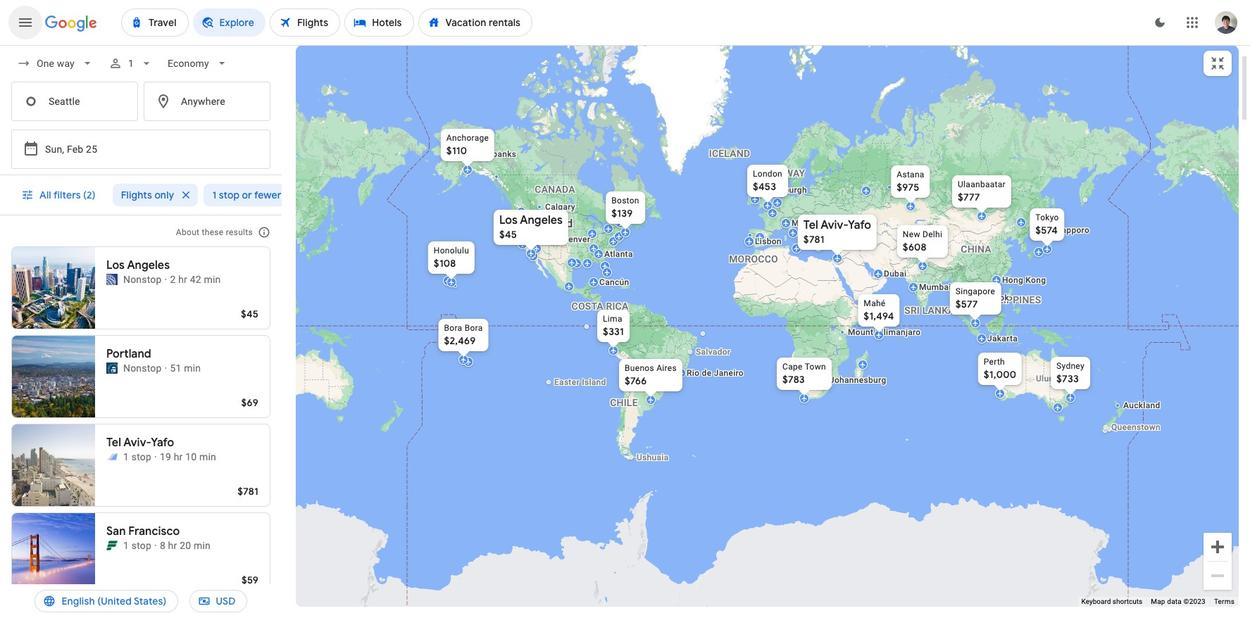 Task type: locate. For each thing, give the bounding box(es) containing it.
min right the 10
[[199, 452, 216, 463]]

1 horizontal spatial $45
[[499, 228, 517, 241]]

0 vertical spatial tel
[[804, 218, 818, 233]]

$781
[[804, 233, 825, 246], [238, 486, 259, 498]]

min for 20
[[194, 540, 211, 552]]

1 horizontal spatial aviv-
[[821, 218, 848, 233]]

110 US dollars text field
[[446, 144, 467, 157]]

perth $1,000
[[984, 357, 1017, 381]]

lima
[[603, 314, 622, 324]]

$577
[[956, 298, 978, 311]]

0 vertical spatial 1 stop
[[123, 452, 152, 463]]

0 horizontal spatial portland
[[106, 347, 151, 361]]

1 vertical spatial 45 us dollars text field
[[241, 308, 259, 321]]

1 stop down san francisco
[[123, 540, 152, 552]]

flights only button
[[113, 178, 198, 212]]

main menu image
[[17, 14, 34, 31]]

cape town $783
[[783, 362, 826, 386]]

min for 10
[[199, 452, 216, 463]]

0 vertical spatial nonstop
[[123, 274, 162, 285]]

aviv-
[[821, 218, 848, 233], [124, 436, 151, 450]]

rica
[[606, 301, 629, 312]]

0 vertical spatial hr
[[178, 274, 187, 285]]

los
[[499, 214, 518, 228], [106, 259, 125, 273]]

mumbai
[[919, 283, 951, 292]]

$45
[[499, 228, 517, 241], [241, 308, 259, 321]]

angeles
[[520, 214, 563, 228], [127, 259, 170, 273]]

$777
[[958, 191, 980, 204]]

mahé
[[864, 299, 886, 309]]

los for los angeles $45
[[499, 214, 518, 228]]

1 vertical spatial 1 stop
[[123, 540, 152, 552]]

0 horizontal spatial 45 us dollars text field
[[241, 308, 259, 321]]

2 vertical spatial stop
[[132, 540, 152, 552]]

tokyo $574
[[1036, 213, 1059, 237]]

english (united states) button
[[35, 585, 178, 619]]

2469 US dollars text field
[[444, 335, 476, 347]]

733 US dollars text field
[[1057, 373, 1079, 385]]

1 vertical spatial stop
[[132, 452, 152, 463]]

hr
[[178, 274, 187, 285], [174, 452, 183, 463], [168, 540, 177, 552]]

flights only
[[121, 189, 174, 202]]

keyboard shortcuts button
[[1082, 598, 1143, 607]]

usd
[[216, 595, 236, 608]]

change appearance image
[[1144, 6, 1177, 39]]

1 vertical spatial angeles
[[127, 259, 170, 273]]

usd button
[[189, 585, 247, 619]]

1 stop or fewer
[[212, 189, 282, 202]]

fairbanks
[[477, 149, 516, 159]]

1 stop for aviv-
[[123, 452, 152, 463]]

1 horizontal spatial tel
[[804, 218, 818, 233]]

angeles inside the los angeles $45
[[520, 214, 563, 228]]

min right 20
[[194, 540, 211, 552]]

los inside the los angeles $45
[[499, 214, 518, 228]]

london $453
[[753, 169, 783, 193]]

yafo inside tel aviv-yafo $781
[[848, 218, 871, 233]]

Departure text field
[[45, 130, 223, 168]]

0 vertical spatial $45
[[499, 228, 517, 241]]

angeles for los angeles $45
[[520, 214, 563, 228]]

los up united icon
[[106, 259, 125, 273]]

574 US dollars text field
[[1036, 224, 1058, 237]]

1 vertical spatial yafo
[[151, 436, 174, 450]]

1 vertical spatial portland
[[106, 347, 151, 361]]

new
[[903, 230, 920, 240]]

1 horizontal spatial yafo
[[848, 218, 871, 233]]

1
[[128, 58, 134, 69], [212, 189, 217, 202], [123, 452, 129, 463], [123, 540, 129, 552]]

min right 42
[[204, 274, 221, 285]]

stop left or
[[219, 189, 240, 202]]

bora bora $2,469
[[444, 323, 483, 347]]

singapore
[[956, 287, 995, 297]]

766 US dollars text field
[[625, 375, 647, 388]]

states)
[[134, 595, 167, 608]]

philippines
[[982, 295, 1041, 306]]

1 nonstop from the top
[[123, 274, 162, 285]]

nonstop right alaska image
[[123, 363, 162, 374]]

1 horizontal spatial angeles
[[520, 214, 563, 228]]

tel inside tel aviv-yafo $781
[[804, 218, 818, 233]]

buenos aires $766
[[625, 364, 677, 388]]

tel up $781 text box on the top of page
[[804, 218, 818, 233]]

los angeles $45
[[499, 214, 563, 241]]

anchorage $110
[[446, 133, 489, 157]]

nonstop
[[123, 274, 162, 285], [123, 363, 162, 374]]

ulaanbaatar
[[958, 180, 1006, 190]]

1 1 stop from the top
[[123, 452, 152, 463]]

tel aviv-yafo
[[106, 436, 174, 450]]

781 US dollars text field
[[804, 233, 825, 246]]

mount kilimanjaro
[[848, 328, 921, 338]]

portland down the calgary at the left of page
[[528, 217, 573, 230]]

2 nonstop from the top
[[123, 363, 162, 374]]

tel up alaska and el al "image" at bottom left
[[106, 436, 121, 450]]

45 US dollars text field
[[499, 228, 517, 241], [241, 308, 259, 321]]

canada
[[535, 184, 575, 195]]

1 horizontal spatial portland
[[528, 217, 573, 230]]

all filters (2) button
[[13, 178, 107, 212]]

aviv- for tel aviv-yafo $781
[[821, 218, 848, 233]]

1 stop or fewer button
[[204, 178, 306, 212]]

new delhi $608
[[903, 230, 943, 254]]

singapore $577
[[956, 287, 995, 311]]

1 bora from the left
[[444, 323, 462, 333]]

nonstop down the los angeles
[[123, 274, 162, 285]]

(united
[[97, 595, 132, 608]]

0 horizontal spatial aviv-
[[124, 436, 151, 450]]

1 horizontal spatial $781
[[804, 233, 825, 246]]

1 vertical spatial nonstop
[[123, 363, 162, 374]]

$59
[[242, 574, 259, 587]]

nonstop for los angeles
[[123, 274, 162, 285]]

boston
[[611, 196, 639, 206]]

portland
[[528, 217, 573, 230], [106, 347, 151, 361]]

only
[[155, 189, 174, 202]]

781 US dollars text field
[[238, 486, 259, 498]]

kong
[[1026, 276, 1046, 285]]

0 vertical spatial aviv-
[[821, 218, 848, 233]]

0 horizontal spatial bora
[[444, 323, 462, 333]]

min for 42
[[204, 274, 221, 285]]

hr for san francisco
[[168, 540, 177, 552]]

sydney $733
[[1057, 361, 1085, 385]]

1 vertical spatial los
[[106, 259, 125, 273]]

los down fairbanks
[[499, 214, 518, 228]]

331 US dollars text field
[[603, 326, 624, 338]]

2 1 stop from the top
[[123, 540, 152, 552]]

cape
[[783, 362, 803, 372]]

$69
[[241, 397, 259, 409]]

honolulu $108
[[434, 246, 469, 270]]

0 vertical spatial yafo
[[848, 218, 871, 233]]

0 vertical spatial angeles
[[520, 214, 563, 228]]

hong kong
[[1002, 276, 1046, 285]]

0 horizontal spatial yafo
[[151, 436, 174, 450]]

tel for tel aviv-yafo
[[106, 436, 121, 450]]

keyboard
[[1082, 598, 1111, 606]]

mahé $1,494
[[864, 299, 894, 323]]

hr right 19
[[174, 452, 183, 463]]

portland up alaska image
[[106, 347, 151, 361]]

tel
[[804, 218, 818, 233], [106, 436, 121, 450]]

$45 inside the los angeles $45
[[499, 228, 517, 241]]

2
[[170, 274, 176, 285]]

1 vertical spatial hr
[[174, 452, 183, 463]]

1 vertical spatial tel
[[106, 436, 121, 450]]

$108
[[434, 257, 456, 270]]

cancún
[[599, 278, 629, 287]]

51 min
[[170, 363, 201, 374]]

perth
[[984, 357, 1005, 367]]

Where to? text field
[[144, 82, 271, 121]]

 image
[[165, 361, 167, 376]]

0 vertical spatial $781
[[804, 233, 825, 246]]

1 horizontal spatial los
[[499, 214, 518, 228]]

min right 51 on the bottom left of page
[[184, 363, 201, 374]]

©2023
[[1184, 598, 1206, 606]]

1 stop
[[123, 452, 152, 463], [123, 540, 152, 552]]

0 horizontal spatial tel
[[106, 436, 121, 450]]

0 vertical spatial los
[[499, 214, 518, 228]]

2 vertical spatial hr
[[168, 540, 177, 552]]

nonstop for portland
[[123, 363, 162, 374]]

608 US dollars text field
[[903, 241, 927, 254]]

 image
[[165, 273, 167, 287]]

hr right 8
[[168, 540, 177, 552]]

None field
[[11, 51, 100, 76], [162, 51, 234, 76], [11, 51, 100, 76], [162, 51, 234, 76]]

yafo up the athens at the right
[[848, 218, 871, 233]]

hr right the 2
[[178, 274, 187, 285]]

ushuaia
[[637, 453, 669, 463]]

0 vertical spatial portland
[[528, 217, 573, 230]]

0 vertical spatial 45 us dollars text field
[[499, 228, 517, 241]]

None text field
[[11, 82, 138, 121]]

delhi
[[923, 230, 943, 240]]

aires
[[657, 364, 677, 373]]

yafo
[[848, 218, 871, 233], [151, 436, 174, 450]]

easter
[[554, 378, 580, 388]]

china
[[961, 244, 992, 255]]

aviv- inside tel aviv-yafo $781
[[821, 218, 848, 233]]

0 horizontal spatial $45
[[241, 308, 259, 321]]

map
[[1152, 598, 1166, 606]]

terms link
[[1215, 598, 1235, 606]]

0 horizontal spatial angeles
[[127, 259, 170, 273]]

1 horizontal spatial bora
[[464, 323, 483, 333]]

0 vertical spatial stop
[[219, 189, 240, 202]]

1 vertical spatial aviv-
[[124, 436, 151, 450]]

view smaller map image
[[1210, 55, 1227, 72]]

yafo up 19
[[151, 436, 174, 450]]

results
[[226, 228, 253, 237]]

los for los angeles
[[106, 259, 125, 273]]

1 stop down tel aviv-yafo
[[123, 452, 152, 463]]

about
[[176, 228, 200, 237]]

stop
[[219, 189, 240, 202], [132, 452, 152, 463], [132, 540, 152, 552]]

$110
[[446, 144, 467, 157]]

loading results progress bar
[[0, 45, 1251, 48]]

filters
[[53, 189, 81, 202]]

0 horizontal spatial $781
[[238, 486, 259, 498]]

stop down tel aviv-yafo
[[132, 452, 152, 463]]

stop down san francisco
[[132, 540, 152, 552]]

0 horizontal spatial los
[[106, 259, 125, 273]]

london
[[753, 169, 783, 179]]



Task type: describe. For each thing, give the bounding box(es) containing it.
san francisco
[[106, 525, 180, 539]]

alaska and el al image
[[106, 452, 118, 463]]

edinburgh
[[767, 185, 807, 195]]

uluru
[[1036, 374, 1057, 384]]

8 hr 20 min
[[160, 540, 211, 552]]

united image
[[106, 274, 118, 285]]

atlanta
[[604, 249, 633, 259]]

stop inside popup button
[[219, 189, 240, 202]]

boston $139
[[611, 196, 639, 220]]

1494 US dollars text field
[[864, 310, 894, 323]]

english (united states)
[[62, 595, 167, 608]]

19
[[160, 452, 171, 463]]

stop for san francisco
[[132, 540, 152, 552]]

angeles for los angeles
[[127, 259, 170, 273]]

queenstown
[[1112, 423, 1161, 433]]

san
[[106, 525, 126, 539]]

honolulu
[[434, 246, 469, 256]]

$781 inside tel aviv-yafo $781
[[804, 233, 825, 246]]

these
[[202, 228, 224, 237]]

777 US dollars text field
[[958, 191, 980, 204]]

1 horizontal spatial 45 us dollars text field
[[499, 228, 517, 241]]

about these results
[[176, 228, 253, 237]]

lanka
[[922, 305, 955, 316]]

$1,000
[[984, 369, 1017, 381]]

51
[[170, 363, 182, 374]]

alaska image
[[106, 363, 118, 374]]

$2,469
[[444, 335, 476, 347]]

iceland
[[709, 148, 750, 159]]

783 US dollars text field
[[783, 373, 805, 386]]

english
[[62, 595, 95, 608]]

yafo for tel aviv-yafo
[[151, 436, 174, 450]]

about these results image
[[247, 216, 281, 249]]

42
[[190, 274, 201, 285]]

map data ©2023
[[1152, 598, 1206, 606]]

auckland
[[1124, 401, 1161, 411]]

$1,494
[[864, 310, 894, 323]]

$766
[[625, 375, 647, 388]]

lima $331
[[603, 314, 624, 338]]

69 US dollars text field
[[241, 397, 259, 409]]

astana $975
[[897, 170, 925, 194]]

$139
[[611, 207, 633, 220]]

keyboard shortcuts
[[1082, 598, 1143, 606]]

20
[[180, 540, 191, 552]]

lisbon
[[755, 237, 782, 247]]

denver
[[563, 235, 590, 245]]

terms
[[1215, 598, 1235, 606]]

453 US dollars text field
[[753, 180, 776, 193]]

portland inside map region
[[528, 217, 573, 230]]

rio de janeiro
[[687, 369, 744, 378]]

frontier image
[[106, 540, 118, 552]]

stop for tel aviv-yafo
[[132, 452, 152, 463]]

2 hr 42 min
[[170, 274, 221, 285]]

norway
[[764, 168, 805, 179]]

aviv- for tel aviv-yafo
[[124, 436, 151, 450]]

bangkok
[[975, 293, 1009, 303]]

island
[[582, 378, 606, 388]]

dubai
[[884, 269, 907, 279]]

hr for tel aviv-yafo
[[174, 452, 183, 463]]

fewer
[[254, 189, 282, 202]]

1 vertical spatial $781
[[238, 486, 259, 498]]

1000 US dollars text field
[[984, 369, 1017, 381]]

1 stop for francisco
[[123, 540, 152, 552]]

108 US dollars text field
[[434, 257, 456, 270]]

yafo for tel aviv-yafo $781
[[848, 218, 871, 233]]

sri
[[905, 305, 920, 316]]

2 bora from the left
[[464, 323, 483, 333]]

astana
[[897, 170, 925, 180]]

calgary
[[545, 202, 575, 212]]

easter island
[[554, 378, 606, 388]]

janeiro
[[714, 369, 744, 378]]

francisco
[[128, 525, 180, 539]]

10
[[185, 452, 197, 463]]

$608
[[903, 241, 927, 254]]

$975
[[897, 181, 920, 194]]

milan
[[792, 218, 814, 228]]

data
[[1168, 598, 1182, 606]]

anchorage
[[446, 133, 489, 143]]

$574
[[1036, 224, 1058, 237]]

ulaanbaatar $777
[[958, 180, 1006, 204]]

or
[[242, 189, 252, 202]]

hong
[[1002, 276, 1024, 285]]

kilimanjaro
[[876, 328, 921, 338]]

map region
[[227, 0, 1251, 619]]

athens
[[821, 239, 849, 249]]

rio
[[687, 369, 700, 378]]

975 US dollars text field
[[897, 181, 920, 194]]

mount
[[848, 328, 874, 338]]

8
[[160, 540, 166, 552]]

tel for tel aviv-yafo $781
[[804, 218, 818, 233]]

1 vertical spatial $45
[[241, 308, 259, 321]]

139 US dollars text field
[[611, 207, 633, 220]]

los angeles
[[106, 259, 170, 273]]

577 US dollars text field
[[956, 298, 978, 311]]

59 US dollars text field
[[242, 574, 259, 587]]

morocco
[[729, 254, 778, 265]]

all filters (2)
[[39, 189, 96, 202]]

tokyo
[[1036, 213, 1059, 223]]



Task type: vqa. For each thing, say whether or not it's contained in the screenshot.


